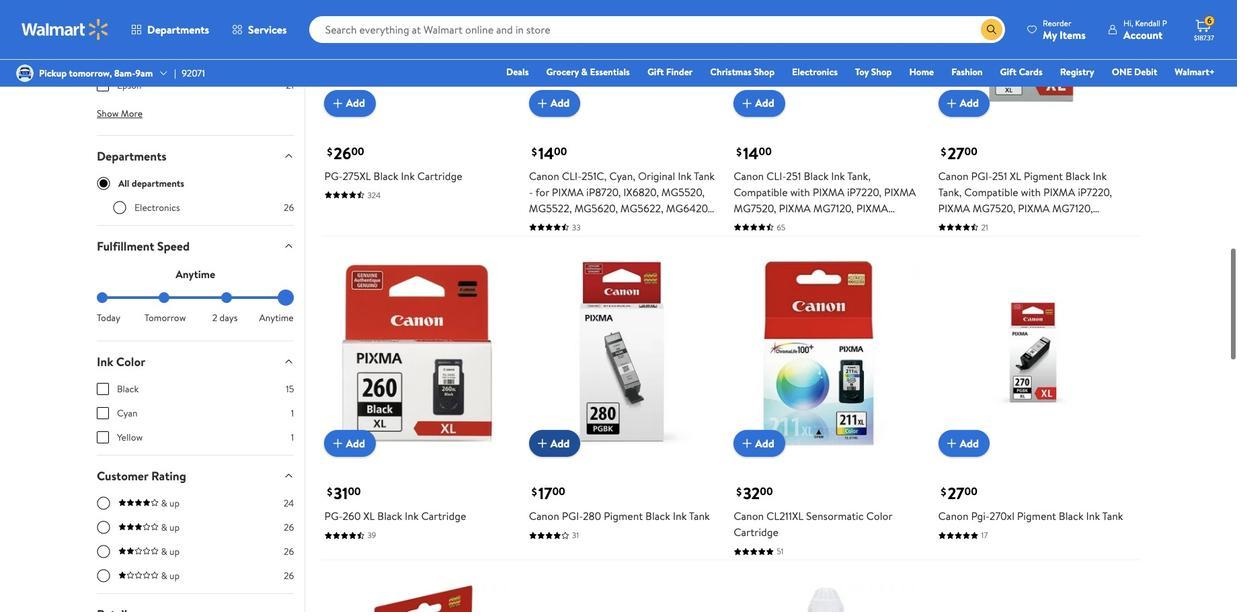 Task type: describe. For each thing, give the bounding box(es) containing it.
& for '3 out of 5 stars and up, 26 items' option
[[161, 521, 167, 535]]

pigment for 17
[[604, 509, 643, 524]]

departments tab
[[86, 136, 305, 177]]

account
[[1124, 27, 1163, 42]]

with inside canon cli-251 black ink tank, compatible with pixma ip7220, pixma mg7520, pixma mg7120, pixma mg6620, pixma mg6320, pixma mg5420, pixma mg5522, pixma mg5622 and pixma mx922
[[791, 185, 810, 200]]

add to cart image for canon pgi-270xl pigment black ink tank
[[944, 436, 960, 452]]

| 92071
[[174, 67, 205, 80]]

65
[[777, 222, 786, 233]]

00 for canon cli-251c, cyan, original ink tank - for pixma ip8720, ix6820, mg5520, mg5522, mg5620, mg5622, mg6420, mg6620, mg7120, mg7520
[[554, 144, 567, 159]]

280
[[583, 509, 602, 524]]

epson
[[117, 78, 142, 92]]

add for canon pgi-251 xl pigment black ink tank, compatible with pixma ip7220, pixma mg7520, pixma mg7120, pixma mg6620, pixma mg6320, pixma mg5420, pixma mg5522, pixma mg5622 and pixma mx922
[[960, 96, 979, 111]]

fulfillment speed
[[97, 238, 190, 255]]

mg7520, inside canon cli-251 black ink tank, compatible with pixma ip7220, pixma mg7520, pixma mg7120, pixma mg6620, pixma mg6320, pixma mg5420, pixma mg5522, pixma mg5622 and pixma mx922
[[734, 201, 777, 216]]

ip8720,
[[587, 185, 621, 200]]

kendall
[[1136, 17, 1161, 29]]

Today radio
[[97, 292, 108, 303]]

51
[[777, 546, 784, 558]]

add to cart image for canon pgi-251 xl pigment black ink tank, compatible with pixma ip7220, pixma mg7520, pixma mg7120, pixma mg6620, pixma mg6320, pixma mg5420, pixma mg5522, pixma mg5622 and pixma mx922
[[944, 95, 960, 111]]

hi,
[[1124, 17, 1134, 29]]

canon for canon pgi-251 xl pigment black ink tank, compatible with pixma ip7220, pixma mg7520, pixma mg7120, pixma mg6620, pixma mg6320, pixma mg5420, pixma mg5522, pixma mg5622 and pixma mx922
[[939, 169, 969, 183]]

add for canon cl211xl sensormatic color cartridge
[[755, 436, 775, 451]]

26 for 1 out of 5 stars and up, 26 items option
[[284, 569, 294, 583]]

1 vertical spatial cartridge
[[421, 509, 466, 524]]

& for 1 out of 5 stars and up, 26 items option
[[161, 569, 167, 583]]

& up for 1 out of 5 stars and up, 26 items option
[[161, 569, 180, 583]]

pickup tomorrow, 8am-9am
[[39, 67, 153, 80]]

add to cart image for canon cli-251 black ink tank, compatible with pixma ip7220, pixma mg7520, pixma mg7120, pixma mg6620, pixma mg6320, pixma mg5420, pixma mg5522, pixma mg5622 and pixma mx922
[[739, 95, 755, 111]]

14 for canon cli-251c, cyan, original ink tank - for pixma ip8720, ix6820, mg5520, mg5522, mg5620, mg5622, mg6420, mg6620, mg7120, mg7520
[[539, 142, 554, 165]]

1 horizontal spatial 17
[[982, 530, 988, 541]]

compatible inside canon pgi-251 xl pigment black ink tank, compatible with pixma ip7220, pixma mg7520, pixma mg7120, pixma mg6620, pixma mg6320, pixma mg5420, pixma mg5522, pixma mg5622 and pixma mx922
[[965, 185, 1019, 200]]

mg6320, inside canon cli-251 black ink tank, compatible with pixma ip7220, pixma mg7520, pixma mg7120, pixma mg6620, pixma mg6320, pixma mg5420, pixma mg5522, pixma mg5622 and pixma mx922
[[815, 217, 858, 232]]

00 for canon pgi-280 pigment black ink tank
[[553, 485, 565, 499]]

pixma inside canon cli-251c, cyan, original ink tank - for pixma ip8720, ix6820, mg5520, mg5522, mg5620, mg5622, mg6420, mg6620, mg7120, mg7520
[[552, 185, 584, 200]]

canon 4530b004 pgi-225 pigment black ink tank image
[[324, 585, 510, 613]]

all departments
[[118, 177, 184, 190]]

2 out of 5 stars and up, 26 items radio
[[97, 545, 110, 559]]

show
[[97, 107, 119, 120]]

canon gi-290 black ink bottle image
[[734, 585, 920, 613]]

one
[[1112, 65, 1133, 79]]

canon for canon cl211xl sensormatic color cartridge
[[734, 509, 764, 524]]

$ for canon cl211xl sensormatic color cartridge
[[737, 485, 742, 500]]

christmas shop link
[[704, 65, 781, 79]]

more
[[121, 107, 143, 120]]

add for pg-260 xl black ink cartridge
[[346, 436, 365, 451]]

services button
[[221, 13, 298, 46]]

cli- for 251c,
[[562, 169, 582, 183]]

mg7120, inside canon cli-251c, cyan, original ink tank - for pixma ip8720, ix6820, mg5520, mg5522, mg5620, mg5622, mg6420, mg6620, mg7120, mg7520
[[575, 217, 616, 232]]

canon cl211xl sensormatic color cartridge
[[734, 509, 893, 540]]

services
[[248, 22, 287, 37]]

pgi- for 27
[[972, 169, 993, 183]]

$ for canon pgi-270xl pigment black ink tank
[[941, 485, 947, 500]]

deals link
[[500, 65, 535, 79]]

search icon image
[[987, 24, 998, 35]]

show more button
[[86, 103, 153, 124]]

tank, inside canon cli-251 black ink tank, compatible with pixma ip7220, pixma mg7520, pixma mg7120, pixma mg6620, pixma mg6320, pixma mg5420, pixma mg5522, pixma mg5622 and pixma mx922
[[848, 169, 871, 183]]

ink inside canon pgi-251 xl pigment black ink tank, compatible with pixma ip7220, pixma mg7520, pixma mg7120, pixma mg6620, pixma mg6320, pixma mg5420, pixma mg5522, pixma mg5622 and pixma mx922
[[1093, 169, 1107, 183]]

cartridge for 32
[[734, 525, 779, 540]]

Search search field
[[309, 16, 1006, 43]]

ink inside canon cli-251c, cyan, original ink tank - for pixma ip8720, ix6820, mg5520, mg5522, mg5620, mg5622, mg6420, mg6620, mg7120, mg7520
[[678, 169, 692, 183]]

tank for 27
[[1103, 509, 1124, 524]]

customer rating option group
[[97, 497, 294, 594]]

canon pgi-251 xl pigment black ink tank, compatible with pixma ip7220, pixma mg7520, pixma mg7120, pixma mg6620, pixma mg6320, pixma mg5420, pixma mg5522, pixma mg5622 and pixma mx922 image
[[939, 0, 1125, 106]]

1 horizontal spatial electronics
[[792, 65, 838, 79]]

canon for canon cli-251 black ink tank, compatible with pixma ip7220, pixma mg7520, pixma mg7120, pixma mg6620, pixma mg6320, pixma mg5420, pixma mg5522, pixma mg5622 and pixma mx922
[[734, 169, 764, 183]]

14 for canon cli-251 black ink tank, compatible with pixma ip7220, pixma mg7520, pixma mg7120, pixma mg6620, pixma mg6320, pixma mg5420, pixma mg5522, pixma mg5622 and pixma mx922
[[743, 142, 759, 165]]

add for canon pgi-270xl pigment black ink tank
[[960, 436, 979, 451]]

canon pgi-280 pigment black ink tank image
[[529, 261, 715, 447]]

tank for 14
[[694, 169, 715, 183]]

add for canon cli-251c, cyan, original ink tank - for pixma ip8720, ix6820, mg5520, mg5522, mg5620, mg5622, mg6420, mg6620, mg7120, mg7520
[[551, 96, 570, 111]]

ix6820,
[[624, 185, 659, 200]]

fashion link
[[946, 65, 989, 79]]

grocery
[[546, 65, 579, 79]]

christmas shop
[[710, 65, 775, 79]]

6 $187.37
[[1195, 15, 1215, 42]]

pigment inside canon pgi-251 xl pigment black ink tank, compatible with pixma ip7220, pixma mg7520, pixma mg7120, pixma mg6620, pixma mg6320, pixma mg5420, pixma mg5522, pixma mg5622 and pixma mx922
[[1024, 169, 1063, 183]]

-
[[529, 185, 533, 200]]

rating
[[151, 468, 186, 485]]

registry link
[[1054, 65, 1101, 79]]

2 days
[[212, 311, 238, 325]]

32
[[743, 482, 760, 505]]

27 for pgi-
[[948, 142, 965, 165]]

15
[[286, 382, 294, 396]]

gift finder
[[648, 65, 693, 79]]

mg5522, inside canon cli-251c, cyan, original ink tank - for pixma ip8720, ix6820, mg5520, mg5522, mg5620, mg5622, mg6420, mg6620, mg7120, mg7520
[[529, 201, 572, 216]]

$ 17 00
[[532, 482, 565, 505]]

mg6320, inside canon pgi-251 xl pigment black ink tank, compatible with pixma ip7220, pixma mg7520, pixma mg7120, pixma mg6620, pixma mg6320, pixma mg5420, pixma mg5522, pixma mg5622 and pixma mx922
[[1054, 217, 1097, 232]]

mg5420, inside canon cli-251 black ink tank, compatible with pixma ip7220, pixma mg7520, pixma mg7120, pixma mg6620, pixma mg6320, pixma mg5420, pixma mg5522, pixma mg5622 and pixma mx922
[[734, 233, 778, 248]]

departments button
[[86, 136, 305, 177]]

0 horizontal spatial xl
[[364, 509, 375, 524]]

mg5620,
[[575, 201, 618, 216]]

mg5622,
[[621, 201, 664, 216]]

cards
[[1019, 65, 1043, 79]]

mx922 inside canon pgi-251 xl pigment black ink tank, compatible with pixma ip7220, pixma mg7520, pixma mg7120, pixma mg6620, pixma mg6320, pixma mg5420, pixma mg5522, pixma mg5622 and pixma mx922
[[1070, 249, 1103, 264]]

324
[[368, 189, 381, 201]]

up for 1 out of 5 stars and up, 26 items option
[[170, 569, 180, 583]]

canon cli-251 black ink tank, compatible with pixma ip7220, pixma mg7520, pixma mg7120, pixma mg6620, pixma mg6320, pixma mg5420, pixma mg5522, pixma mg5622 and pixma mx922
[[734, 169, 916, 264]]

pg-275xl black ink cartridge
[[324, 169, 462, 183]]

and inside canon cli-251 black ink tank, compatible with pixma ip7220, pixma mg7520, pixma mg7120, pixma mg6620, pixma mg6320, pixma mg5420, pixma mg5522, pixma mg5622 and pixma mx922
[[777, 249, 794, 264]]

debit
[[1135, 65, 1158, 79]]

canon pgi-270xl pigment black ink tank
[[939, 509, 1124, 524]]

add to cart image for canon cl211xl sensormatic color cartridge
[[739, 436, 755, 452]]

canon for canon pgi-280 pigment black ink tank
[[529, 509, 560, 524]]

hi, kendall p account
[[1124, 17, 1168, 42]]

ink color button
[[86, 341, 305, 382]]

departments
[[132, 177, 184, 190]]

$187.37
[[1195, 33, 1215, 42]]

270xl
[[990, 509, 1015, 524]]

24
[[284, 497, 294, 510]]

$ for canon cli-251c, cyan, original ink tank - for pixma ip8720, ix6820, mg5520, mg5522, mg5620, mg5622, mg6420, mg6620, mg7120, mg7520
[[532, 145, 537, 159]]

toy shop link
[[850, 65, 898, 79]]

add button for canon pgi-270xl pigment black ink tank
[[939, 431, 990, 457]]

cli- for 251
[[767, 169, 787, 183]]

fashion
[[952, 65, 983, 79]]

9am
[[135, 67, 153, 80]]

mg7520, inside canon pgi-251 xl pigment black ink tank, compatible with pixma ip7220, pixma mg7520, pixma mg7120, pixma mg6620, pixma mg6320, pixma mg5420, pixma mg5522, pixma mg5622 and pixma mx922
[[973, 201, 1016, 216]]

|
[[174, 67, 176, 80]]

customer rating tab
[[86, 456, 305, 497]]

cyan
[[117, 407, 138, 420]]

all
[[118, 177, 129, 190]]

tank, inside canon pgi-251 xl pigment black ink tank, compatible with pixma ip7220, pixma mg7520, pixma mg7120, pixma mg6620, pixma mg6320, pixma mg5420, pixma mg5522, pixma mg5622 and pixma mx922
[[939, 185, 962, 200]]

26 for '3 out of 5 stars and up, 26 items' option
[[284, 521, 294, 535]]

00 for canon pgi-251 xl pigment black ink tank, compatible with pixma ip7220, pixma mg7520, pixma mg7120, pixma mg6620, pixma mg6320, pixma mg5420, pixma mg5522, pixma mg5622 and pixma mx922
[[965, 144, 978, 159]]

items
[[1060, 27, 1086, 42]]

deals
[[506, 65, 529, 79]]

$ 32 00
[[737, 482, 773, 505]]

walmart+
[[1175, 65, 1215, 79]]

$ for canon cli-251 black ink tank, compatible with pixma ip7220, pixma mg7520, pixma mg7120, pixma mg6620, pixma mg6320, pixma mg5420, pixma mg5522, pixma mg5622 and pixma mx922
[[737, 145, 742, 159]]

3 out of 5 stars and up, 26 items radio
[[97, 521, 110, 535]]

fulfillment
[[97, 238, 154, 255]]

tomorrow
[[145, 311, 186, 325]]

home link
[[904, 65, 940, 79]]

8am-
[[114, 67, 135, 80]]

pgi- for 17
[[562, 509, 583, 524]]

tank for 17
[[689, 509, 710, 524]]

0 vertical spatial anytime
[[176, 267, 215, 282]]

$ 27 00 for pgi-
[[941, 142, 978, 165]]

departments button
[[120, 13, 221, 46]]

black inside ink color group
[[117, 382, 139, 396]]

toy shop
[[856, 65, 892, 79]]

p
[[1163, 17, 1168, 29]]

add for canon pgi-280 pigment black ink tank
[[551, 436, 570, 451]]

1 for yellow
[[291, 431, 294, 444]]

walmart+ link
[[1169, 65, 1221, 79]]

Walmart Site-Wide search field
[[309, 16, 1006, 43]]

essentials
[[590, 65, 630, 79]]

registry
[[1061, 65, 1095, 79]]

one debit
[[1112, 65, 1158, 79]]

mg5522, inside canon cli-251 black ink tank, compatible with pixma ip7220, pixma mg7520, pixma mg7120, pixma mg6620, pixma mg6320, pixma mg5420, pixma mg5522, pixma mg5622 and pixma mx922
[[815, 233, 858, 248]]

1 vertical spatial electronics
[[135, 201, 180, 214]]

add button for pg-275xl black ink cartridge
[[324, 90, 376, 117]]

ink color tab
[[86, 341, 305, 382]]

for
[[536, 185, 550, 200]]

customer rating
[[97, 468, 186, 485]]

00 for canon pgi-270xl pigment black ink tank
[[965, 485, 978, 499]]



Task type: vqa. For each thing, say whether or not it's contained in the screenshot.


Task type: locate. For each thing, give the bounding box(es) containing it.
1 shop from the left
[[754, 65, 775, 79]]

0 horizontal spatial electronics
[[135, 201, 180, 214]]

mg7120, inside canon cli-251 black ink tank, compatible with pixma ip7220, pixma mg7520, pixma mg7120, pixma mg6620, pixma mg6320, pixma mg5420, pixma mg5522, pixma mg5622 and pixma mx922
[[814, 201, 854, 216]]

add button for canon cli-251c, cyan, original ink tank - for pixma ip8720, ix6820, mg5520, mg5522, mg5620, mg5622, mg6420, mg6620, mg7120, mg7520
[[529, 90, 581, 117]]

cartridge for 26
[[418, 169, 462, 183]]

color down the today
[[116, 354, 145, 370]]

00 for canon cl211xl sensormatic color cartridge
[[760, 485, 773, 499]]

customer
[[97, 468, 148, 485]]

2 $ 14 00 from the left
[[737, 142, 772, 165]]

31
[[334, 482, 348, 505], [572, 530, 579, 541]]

add button for canon pgi-280 pigment black ink tank
[[529, 431, 581, 457]]

color right sensormatic
[[867, 509, 893, 524]]

2 1 from the top
[[291, 431, 294, 444]]

tank,
[[848, 169, 871, 183], [939, 185, 962, 200]]

& up
[[161, 497, 180, 510], [161, 521, 180, 535], [161, 545, 180, 559], [161, 569, 180, 583]]

canon pgi-270xl pigment black ink tank image
[[939, 261, 1125, 447]]

Anytime radio
[[283, 292, 294, 303]]

black inside canon cli-251 black ink tank, compatible with pixma ip7220, pixma mg7520, pixma mg7120, pixma mg6620, pixma mg6320, pixma mg5420, pixma mg5522, pixma mg5622 and pixma mx922
[[804, 169, 829, 183]]

0 horizontal spatial pgi-
[[562, 509, 583, 524]]

& for the 2 out of 5 stars and up, 26 items radio on the bottom left
[[161, 545, 167, 559]]

2 horizontal spatial mg6620,
[[973, 217, 1017, 232]]

1 horizontal spatial shop
[[872, 65, 892, 79]]

1 vertical spatial tank,
[[939, 185, 962, 200]]

cli- up 65
[[767, 169, 787, 183]]

xl
[[1010, 169, 1022, 183], [364, 509, 375, 524]]

mg6620, inside canon pgi-251 xl pigment black ink tank, compatible with pixma ip7220, pixma mg7520, pixma mg7120, pixma mg6620, pixma mg6320, pixma mg5420, pixma mg5522, pixma mg5622 and pixma mx922
[[973, 217, 1017, 232]]

2 mg7520, from the left
[[973, 201, 1016, 216]]

mg5622
[[734, 249, 774, 264], [973, 249, 1014, 264]]

pg-
[[324, 169, 343, 183], [324, 509, 343, 524]]

and
[[777, 249, 794, 264], [1016, 249, 1033, 264]]

canon inside canon pgi-251 xl pigment black ink tank, compatible with pixma ip7220, pixma mg7520, pixma mg7120, pixma mg6620, pixma mg6320, pixma mg5420, pixma mg5522, pixma mg5622 and pixma mx922
[[939, 169, 969, 183]]

grocery & essentials link
[[540, 65, 636, 79]]

1 horizontal spatial tank,
[[939, 185, 962, 200]]

& up for the 2 out of 5 stars and up, 26 items radio on the bottom left
[[161, 545, 180, 559]]

mg5622 inside canon pgi-251 xl pigment black ink tank, compatible with pixma ip7220, pixma mg7520, pixma mg7120, pixma mg6620, pixma mg6320, pixma mg5420, pixma mg5522, pixma mg5622 and pixma mx922
[[973, 249, 1014, 264]]

00 for pg-275xl black ink cartridge
[[351, 144, 364, 159]]

mg6620, inside canon cli-251c, cyan, original ink tank - for pixma ip8720, ix6820, mg5520, mg5522, mg5620, mg5622, mg6420, mg6620, mg7120, mg7520
[[529, 217, 573, 232]]

2 mg5622 from the left
[[973, 249, 1014, 264]]

&
[[582, 65, 588, 79], [161, 497, 167, 510], [161, 521, 167, 535], [161, 545, 167, 559], [161, 569, 167, 583]]

canon pgi-280 pigment black ink tank
[[529, 509, 710, 524]]

walmart image
[[22, 19, 109, 40]]

0 horizontal spatial mg7520,
[[734, 201, 777, 216]]

2 251 from the left
[[993, 169, 1008, 183]]

departments up |
[[147, 22, 209, 37]]

add button for canon cli-251 black ink tank, compatible with pixma ip7220, pixma mg7520, pixma mg7120, pixma mg6620, pixma mg6320, pixma mg5420, pixma mg5522, pixma mg5622 and pixma mx922
[[734, 90, 785, 117]]

canon inside canon cl211xl sensormatic color cartridge
[[734, 509, 764, 524]]

0 horizontal spatial 21
[[286, 78, 294, 92]]

4 out of 5 stars and up, 24 items radio
[[97, 497, 110, 510]]

& up for '3 out of 5 stars and up, 26 items' option
[[161, 521, 180, 535]]

0 vertical spatial 17
[[539, 482, 553, 505]]

0 horizontal spatial mg5420,
[[734, 233, 778, 248]]

All departments radio
[[97, 177, 110, 190]]

today
[[97, 311, 120, 325]]

0 horizontal spatial $ 14 00
[[532, 142, 567, 165]]

canon for canon pgi-270xl pigment black ink tank
[[939, 509, 969, 524]]

add button
[[324, 90, 376, 117], [529, 90, 581, 117], [734, 90, 785, 117], [939, 90, 990, 117], [324, 431, 376, 457], [529, 431, 581, 457], [734, 431, 785, 457], [939, 431, 990, 457]]

add button for canon pgi-251 xl pigment black ink tank, compatible with pixma ip7220, pixma mg7520, pixma mg7120, pixma mg6620, pixma mg6320, pixma mg5420, pixma mg5522, pixma mg5622 and pixma mx922
[[939, 90, 990, 117]]

mg6620, inside canon cli-251 black ink tank, compatible with pixma ip7220, pixma mg7520, pixma mg7120, pixma mg6620, pixma mg6320, pixma mg5420, pixma mg5522, pixma mg5622 and pixma mx922
[[734, 217, 778, 232]]

1 horizontal spatial mg6620,
[[734, 217, 778, 232]]

1 mg5420, from the left
[[734, 233, 778, 248]]

ink color group
[[97, 382, 294, 455]]

black inside canon pgi-251 xl pigment black ink tank, compatible with pixma ip7220, pixma mg7520, pixma mg7120, pixma mg6620, pixma mg6320, pixma mg5420, pixma mg5522, pixma mg5622 and pixma mx922
[[1066, 169, 1091, 183]]

up for '3 out of 5 stars and up, 26 items' option
[[170, 521, 180, 535]]

$ 31 00
[[327, 482, 361, 505]]

1 vertical spatial pgi-
[[562, 509, 583, 524]]

$ 27 00
[[941, 142, 978, 165], [941, 482, 978, 505]]

27
[[948, 142, 965, 165], [948, 482, 965, 505]]

ink color
[[97, 354, 145, 370]]

 image
[[16, 65, 34, 82]]

with inside canon pgi-251 xl pigment black ink tank, compatible with pixma ip7220, pixma mg7520, pixma mg7120, pixma mg6620, pixma mg6320, pixma mg5420, pixma mg5522, pixma mg5622 and pixma mx922
[[1021, 185, 1041, 200]]

$ for canon pgi-251 xl pigment black ink tank, compatible with pixma ip7220, pixma mg7520, pixma mg7120, pixma mg6620, pixma mg6320, pixma mg5420, pixma mg5522, pixma mg5622 and pixma mx922
[[941, 145, 947, 159]]

None checkbox
[[97, 407, 109, 419]]

0 horizontal spatial tank,
[[848, 169, 871, 183]]

$
[[327, 145, 333, 159], [532, 145, 537, 159], [737, 145, 742, 159], [941, 145, 947, 159], [327, 485, 333, 500], [532, 485, 537, 500], [737, 485, 742, 500], [941, 485, 947, 500]]

0 vertical spatial departments
[[147, 22, 209, 37]]

reorder
[[1043, 17, 1072, 29]]

pigment
[[1024, 169, 1063, 183], [604, 509, 643, 524], [1018, 509, 1057, 524]]

color
[[116, 354, 145, 370], [867, 509, 893, 524]]

2 pg- from the top
[[324, 509, 343, 524]]

1 with from the left
[[791, 185, 810, 200]]

tab
[[86, 594, 305, 613]]

add to cart image for 26
[[330, 95, 346, 111]]

1 horizontal spatial mg7120,
[[814, 201, 854, 216]]

1 27 from the top
[[948, 142, 965, 165]]

1 horizontal spatial 31
[[572, 530, 579, 541]]

mg7120,
[[814, 201, 854, 216], [1053, 201, 1093, 216], [575, 217, 616, 232]]

compatible inside canon cli-251 black ink tank, compatible with pixma ip7220, pixma mg7520, pixma mg7120, pixma mg6620, pixma mg6320, pixma mg5420, pixma mg5522, pixma mg5622 and pixma mx922
[[734, 185, 788, 200]]

0 horizontal spatial gift
[[648, 65, 664, 79]]

0 horizontal spatial mg5522,
[[529, 201, 572, 216]]

canon cl211xl sensormatic color cartridge image
[[734, 261, 920, 447]]

up for 4 out of 5 stars and up, 24 items option
[[170, 497, 180, 510]]

1 horizontal spatial 14
[[743, 142, 759, 165]]

None range field
[[97, 296, 294, 299]]

26 for the 2 out of 5 stars and up, 26 items radio on the bottom left
[[284, 545, 294, 559]]

original
[[638, 169, 676, 183]]

2 vertical spatial cartridge
[[734, 525, 779, 540]]

1 vertical spatial xl
[[364, 509, 375, 524]]

2 with from the left
[[1021, 185, 1041, 200]]

mg5420, inside canon pgi-251 xl pigment black ink tank, compatible with pixma ip7220, pixma mg7520, pixma mg7120, pixma mg6620, pixma mg6320, pixma mg5420, pixma mg5522, pixma mg5622 and pixma mx922
[[973, 233, 1017, 248]]

0 horizontal spatial color
[[116, 354, 145, 370]]

gift for gift cards
[[1001, 65, 1017, 79]]

0 horizontal spatial compatible
[[734, 185, 788, 200]]

0 horizontal spatial mg6620,
[[529, 217, 573, 232]]

gift left finder
[[648, 65, 664, 79]]

0 vertical spatial 1
[[291, 407, 294, 420]]

none checkbox inside ink color group
[[97, 407, 109, 419]]

electronics down departments
[[135, 201, 180, 214]]

1 gift from the left
[[648, 65, 664, 79]]

1 horizontal spatial pgi-
[[972, 169, 993, 183]]

1 up from the top
[[170, 497, 180, 510]]

0 vertical spatial pgi-
[[972, 169, 993, 183]]

0 horizontal spatial 17
[[539, 482, 553, 505]]

0 horizontal spatial 14
[[539, 142, 554, 165]]

canon cli-251c, cyan, original ink tank - for pixma ip8720, ix6820, mg5520, mg5522, mg5620, mg5622, mg6420, mg6620, mg7120, mg7520
[[529, 169, 715, 232]]

1 horizontal spatial ip7220,
[[1078, 185, 1113, 200]]

3 & up from the top
[[161, 545, 180, 559]]

add to cart image
[[535, 95, 551, 111], [739, 95, 755, 111], [944, 95, 960, 111], [330, 436, 346, 452], [739, 436, 755, 452], [944, 436, 960, 452]]

251
[[787, 169, 802, 183], [993, 169, 1008, 183]]

cyan,
[[610, 169, 636, 183]]

31 up '260'
[[334, 482, 348, 505]]

1 mx922 from the left
[[831, 249, 864, 264]]

1 vertical spatial 27
[[948, 482, 965, 505]]

1 pg- from the top
[[324, 169, 343, 183]]

2 ip7220, from the left
[[1078, 185, 1113, 200]]

add to cart image for 17
[[535, 436, 551, 452]]

1 vertical spatial pg-
[[324, 509, 343, 524]]

1 14 from the left
[[539, 142, 554, 165]]

cli- inside canon cli-251 black ink tank, compatible with pixma ip7220, pixma mg7520, pixma mg7120, pixma mg6620, pixma mg6320, pixma mg5420, pixma mg5522, pixma mg5622 and pixma mx922
[[767, 169, 787, 183]]

1 mg7520, from the left
[[734, 201, 777, 216]]

shop for christmas shop
[[754, 65, 775, 79]]

0 horizontal spatial ip7220,
[[848, 185, 882, 200]]

mg6420,
[[666, 201, 711, 216]]

00 inside the $ 31 00
[[348, 485, 361, 499]]

39
[[368, 530, 376, 541]]

31 down canon pgi-280 pigment black ink tank
[[572, 530, 579, 541]]

pg- for 26
[[324, 169, 343, 183]]

ip7220,
[[848, 185, 882, 200], [1078, 185, 1113, 200]]

1 & up from the top
[[161, 497, 180, 510]]

$ inside the $ 31 00
[[327, 485, 333, 500]]

0 horizontal spatial mg5622
[[734, 249, 774, 264]]

$ 14 00
[[532, 142, 567, 165], [737, 142, 772, 165]]

0 horizontal spatial add to cart image
[[330, 95, 346, 111]]

1 vertical spatial 31
[[572, 530, 579, 541]]

2 mg6620, from the left
[[734, 217, 778, 232]]

tomorrow,
[[69, 67, 112, 80]]

home
[[910, 65, 934, 79]]

1 horizontal spatial anytime
[[259, 311, 294, 325]]

251 for 14
[[787, 169, 802, 183]]

sensormatic
[[807, 509, 864, 524]]

1 horizontal spatial add to cart image
[[535, 436, 551, 452]]

days
[[220, 311, 238, 325]]

3 up from the top
[[170, 545, 180, 559]]

1 horizontal spatial mg5420,
[[973, 233, 1017, 248]]

mg7520,
[[734, 201, 777, 216], [973, 201, 1016, 216]]

cli- up mg5620,
[[562, 169, 582, 183]]

ink inside canon cli-251 black ink tank, compatible with pixma ip7220, pixma mg7520, pixma mg7120, pixma mg6620, pixma mg6320, pixma mg5420, pixma mg5522, pixma mg5622 and pixma mx922
[[832, 169, 845, 183]]

cartridge inside canon cl211xl sensormatic color cartridge
[[734, 525, 779, 540]]

1 vertical spatial color
[[867, 509, 893, 524]]

1 horizontal spatial mg6320,
[[1054, 217, 1097, 232]]

260
[[343, 509, 361, 524]]

$ for pg-260 xl black ink cartridge
[[327, 485, 333, 500]]

1 mg6620, from the left
[[529, 217, 573, 232]]

add button for canon cl211xl sensormatic color cartridge
[[734, 431, 785, 457]]

finder
[[666, 65, 693, 79]]

1 horizontal spatial xl
[[1010, 169, 1022, 183]]

1 vertical spatial departments
[[97, 148, 167, 165]]

251 for 27
[[993, 169, 1008, 183]]

pigment for 27
[[1018, 509, 1057, 524]]

1 horizontal spatial $ 14 00
[[737, 142, 772, 165]]

mx922 inside canon cli-251 black ink tank, compatible with pixma ip7220, pixma mg7520, pixma mg7120, pixma mg6620, pixma mg6320, pixma mg5420, pixma mg5522, pixma mg5622 and pixma mx922
[[831, 249, 864, 264]]

2 mx922 from the left
[[1070, 249, 1103, 264]]

6
[[1208, 15, 1212, 26]]

2 horizontal spatial mg5522,
[[1054, 233, 1097, 248]]

electronics link
[[786, 65, 844, 79]]

92071
[[182, 67, 205, 80]]

0 vertical spatial color
[[116, 354, 145, 370]]

1 horizontal spatial and
[[1016, 249, 1033, 264]]

canon inside canon cli-251c, cyan, original ink tank - for pixma ip8720, ix6820, mg5520, mg5522, mg5620, mg5622, mg6420, mg6620, mg7120, mg7520
[[529, 169, 560, 183]]

mg6620, for 14
[[529, 217, 573, 232]]

anytime up how fast do you want your order? "option group"
[[176, 267, 215, 282]]

1 cli- from the left
[[562, 169, 582, 183]]

21
[[286, 78, 294, 92], [982, 222, 989, 233]]

toy
[[856, 65, 869, 79]]

pickup
[[39, 67, 67, 80]]

mg6620, for 27
[[973, 217, 1017, 232]]

cli-
[[562, 169, 582, 183], [767, 169, 787, 183]]

fulfillment speed button
[[86, 226, 305, 267]]

1 vertical spatial 1
[[291, 431, 294, 444]]

0 vertical spatial tank,
[[848, 169, 871, 183]]

2 & up from the top
[[161, 521, 180, 535]]

canon
[[529, 169, 560, 183], [734, 169, 764, 183], [939, 169, 969, 183], [529, 509, 560, 524], [734, 509, 764, 524], [939, 509, 969, 524]]

shop right toy at the right
[[872, 65, 892, 79]]

275xl
[[343, 169, 371, 183]]

pg- down the $ 26 00
[[324, 169, 343, 183]]

2 compatible from the left
[[965, 185, 1019, 200]]

fulfillment speed tab
[[86, 226, 305, 267]]

pixma
[[552, 185, 584, 200], [813, 185, 845, 200], [884, 185, 916, 200], [1044, 185, 1076, 200], [779, 201, 811, 216], [857, 201, 889, 216], [939, 201, 971, 216], [1018, 201, 1050, 216], [780, 217, 812, 232], [860, 217, 892, 232], [939, 217, 971, 232], [1019, 217, 1051, 232], [781, 233, 812, 248], [860, 233, 892, 248], [939, 233, 971, 248], [1020, 233, 1052, 248], [796, 249, 828, 264], [939, 249, 971, 264], [1036, 249, 1067, 264]]

2 $ 27 00 from the top
[[941, 482, 978, 505]]

2 up from the top
[[170, 521, 180, 535]]

add to cart image for canon cli-251c, cyan, original ink tank - for pixma ip8720, ix6820, mg5520, mg5522, mg5620, mg5622, mg6420, mg6620, mg7120, mg7520
[[535, 95, 551, 111]]

0 vertical spatial 21
[[286, 78, 294, 92]]

3 mg6620, from the left
[[973, 217, 1017, 232]]

1 ip7220, from the left
[[848, 185, 882, 200]]

$ for canon pgi-280 pigment black ink tank
[[532, 485, 537, 500]]

0 vertical spatial 27
[[948, 142, 965, 165]]

26
[[334, 142, 351, 165], [284, 201, 294, 214], [284, 521, 294, 535], [284, 545, 294, 559], [284, 569, 294, 583]]

shop right christmas
[[754, 65, 775, 79]]

add for canon cli-251 black ink tank, compatible with pixma ip7220, pixma mg7520, pixma mg7120, pixma mg6620, pixma mg6320, pixma mg5420, pixma mg5522, pixma mg5622 and pixma mx922
[[755, 96, 775, 111]]

1 compatible from the left
[[734, 185, 788, 200]]

None radio
[[113, 201, 126, 214]]

my
[[1043, 27, 1058, 42]]

2
[[212, 311, 217, 325]]

0 horizontal spatial mx922
[[831, 249, 864, 264]]

2 14 from the left
[[743, 142, 759, 165]]

up for the 2 out of 5 stars and up, 26 items radio on the bottom left
[[170, 545, 180, 559]]

pg-260 xl black ink cartridge
[[324, 509, 466, 524]]

add to cart image up the $ 26 00
[[330, 95, 346, 111]]

add to cart image for pg-260 xl black ink cartridge
[[330, 436, 346, 452]]

00 inside $ 17 00
[[553, 485, 565, 499]]

1 horizontal spatial mg5522,
[[815, 233, 858, 248]]

gift left cards
[[1001, 65, 1017, 79]]

None radio
[[221, 292, 232, 303]]

gift cards
[[1001, 65, 1043, 79]]

departments inside dropdown button
[[97, 148, 167, 165]]

and inside canon pgi-251 xl pigment black ink tank, compatible with pixma ip7220, pixma mg7520, pixma mg7120, pixma mg6620, pixma mg6320, pixma mg5420, pixma mg5522, pixma mg5622 and pixma mx922
[[1016, 249, 1033, 264]]

$ inside $ 32 00
[[737, 485, 742, 500]]

one debit link
[[1106, 65, 1164, 79]]

& up for 4 out of 5 stars and up, 24 items option
[[161, 497, 180, 510]]

pg- for 31
[[324, 509, 343, 524]]

1 $ 14 00 from the left
[[532, 142, 567, 165]]

1 mg5622 from the left
[[734, 249, 774, 264]]

0 horizontal spatial cli-
[[562, 169, 582, 183]]

4 & up from the top
[[161, 569, 180, 583]]

1 horizontal spatial mg7520,
[[973, 201, 1016, 216]]

departments up all in the left of the page
[[97, 148, 167, 165]]

251 inside canon pgi-251 xl pigment black ink tank, compatible with pixma ip7220, pixma mg7520, pixma mg7120, pixma mg6620, pixma mg6320, pixma mg5420, pixma mg5522, pixma mg5622 and pixma mx922
[[993, 169, 1008, 183]]

00 inside $ 32 00
[[760, 485, 773, 499]]

1 vertical spatial 21
[[982, 222, 989, 233]]

2 mg5420, from the left
[[973, 233, 1017, 248]]

0 vertical spatial add to cart image
[[330, 95, 346, 111]]

0 vertical spatial pg-
[[324, 169, 343, 183]]

2 cli- from the left
[[767, 169, 787, 183]]

add to cart image up $ 17 00
[[535, 436, 551, 452]]

2 and from the left
[[1016, 249, 1033, 264]]

electronics left toy at the right
[[792, 65, 838, 79]]

cli- inside canon cli-251c, cyan, original ink tank - for pixma ip8720, ix6820, mg5520, mg5522, mg5620, mg5622, mg6420, mg6620, mg7120, mg7520
[[562, 169, 582, 183]]

2 shop from the left
[[872, 65, 892, 79]]

None checkbox
[[97, 79, 109, 91], [97, 383, 109, 395], [97, 432, 109, 444], [97, 79, 109, 91], [97, 383, 109, 395], [97, 432, 109, 444]]

$ inside $ 17 00
[[532, 485, 537, 500]]

show more
[[97, 107, 143, 120]]

00 for canon cli-251 black ink tank, compatible with pixma ip7220, pixma mg7520, pixma mg7120, pixma mg6620, pixma mg6320, pixma mg5420, pixma mg5522, pixma mg5622 and pixma mx922
[[759, 144, 772, 159]]

add button for pg-260 xl black ink cartridge
[[324, 431, 376, 457]]

1 mg6320, from the left
[[815, 217, 858, 232]]

1 horizontal spatial gift
[[1001, 65, 1017, 79]]

Tomorrow radio
[[159, 292, 170, 303]]

gift finder link
[[642, 65, 699, 79]]

1 vertical spatial $ 27 00
[[941, 482, 978, 505]]

speed
[[157, 238, 190, 255]]

$ inside the $ 26 00
[[327, 145, 333, 159]]

customer rating button
[[86, 456, 305, 497]]

add to cart image
[[330, 95, 346, 111], [535, 436, 551, 452]]

1 horizontal spatial with
[[1021, 185, 1041, 200]]

1 out of 5 stars and up, 26 items radio
[[97, 569, 110, 583]]

how fast do you want your order? option group
[[97, 292, 294, 325]]

2 27 from the top
[[948, 482, 965, 505]]

1 $ 27 00 from the top
[[941, 142, 978, 165]]

0 horizontal spatial 251
[[787, 169, 802, 183]]

0 vertical spatial electronics
[[792, 65, 838, 79]]

mg5522,
[[529, 201, 572, 216], [815, 233, 858, 248], [1054, 233, 1097, 248]]

ip7220, inside canon pgi-251 xl pigment black ink tank, compatible with pixma ip7220, pixma mg7520, pixma mg7120, pixma mg6620, pixma mg6320, pixma mg5420, pixma mg5522, pixma mg5622 and pixma mx922
[[1078, 185, 1113, 200]]

00 inside the $ 26 00
[[351, 144, 364, 159]]

cl211xl
[[767, 509, 804, 524]]

tank inside canon cli-251c, cyan, original ink tank - for pixma ip8720, ix6820, mg5520, mg5522, mg5620, mg5622, mg6420, mg6620, mg7120, mg7520
[[694, 169, 715, 183]]

1 and from the left
[[777, 249, 794, 264]]

1 horizontal spatial cli-
[[767, 169, 787, 183]]

251 inside canon cli-251 black ink tank, compatible with pixma ip7220, pixma mg7520, pixma mg7120, pixma mg6620, pixma mg6320, pixma mg5420, pixma mg5522, pixma mg5622 and pixma mx922
[[787, 169, 802, 183]]

2 gift from the left
[[1001, 65, 1017, 79]]

ink inside dropdown button
[[97, 354, 113, 370]]

grocery & essentials
[[546, 65, 630, 79]]

pgi-
[[972, 509, 990, 524]]

1 horizontal spatial 21
[[982, 222, 989, 233]]

canon cli-251 black ink tank, compatible with pixma ip7220, pixma mg7520, pixma mg7120, pixma mg6620, pixma mg6320, pixma mg5420, pixma mg5522, pixma mg5622 and pixma mx922 image
[[734, 0, 920, 106]]

gift
[[648, 65, 664, 79], [1001, 65, 1017, 79]]

1 horizontal spatial 251
[[993, 169, 1008, 183]]

1
[[291, 407, 294, 420], [291, 431, 294, 444]]

departments inside popup button
[[147, 22, 209, 37]]

1 for cyan
[[291, 407, 294, 420]]

0 horizontal spatial with
[[791, 185, 810, 200]]

$ 14 00 for canon cli-251c, cyan, original ink tank - for pixma ip8720, ix6820, mg5520, mg5522, mg5620, mg5622, mg6420, mg6620, mg7120, mg7520
[[532, 142, 567, 165]]

0 horizontal spatial mg7120,
[[575, 217, 616, 232]]

1 vertical spatial anytime
[[259, 311, 294, 325]]

gift for gift finder
[[648, 65, 664, 79]]

00
[[351, 144, 364, 159], [554, 144, 567, 159], [759, 144, 772, 159], [965, 144, 978, 159], [348, 485, 361, 499], [553, 485, 565, 499], [760, 485, 773, 499], [965, 485, 978, 499]]

17
[[539, 482, 553, 505], [982, 530, 988, 541]]

0 horizontal spatial anytime
[[176, 267, 215, 282]]

2 horizontal spatial mg7120,
[[1053, 201, 1093, 216]]

1 251 from the left
[[787, 169, 802, 183]]

mg5520,
[[662, 185, 705, 200]]

& for 4 out of 5 stars and up, 24 items option
[[161, 497, 167, 510]]

251c,
[[582, 169, 607, 183]]

0 horizontal spatial shop
[[754, 65, 775, 79]]

canon inside canon cli-251 black ink tank, compatible with pixma ip7220, pixma mg7520, pixma mg7120, pixma mg6620, pixma mg6320, pixma mg5420, pixma mg5522, pixma mg5622 and pixma mx922
[[734, 169, 764, 183]]

1 horizontal spatial mx922
[[1070, 249, 1103, 264]]

pg- down the $ 31 00
[[324, 509, 343, 524]]

pgi-
[[972, 169, 993, 183], [562, 509, 583, 524]]

1 horizontal spatial mg5622
[[973, 249, 1014, 264]]

0 vertical spatial xl
[[1010, 169, 1022, 183]]

canon for canon cli-251c, cyan, original ink tank - for pixma ip8720, ix6820, mg5520, mg5522, mg5620, mg5622, mg6420, mg6620, mg7120, mg7520
[[529, 169, 560, 183]]

mg5522, inside canon pgi-251 xl pigment black ink tank, compatible with pixma ip7220, pixma mg7520, pixma mg7120, pixma mg6620, pixma mg6320, pixma mg5420, pixma mg5522, pixma mg5622 and pixma mx922
[[1054, 233, 1097, 248]]

$ for pg-275xl black ink cartridge
[[327, 145, 333, 159]]

0 horizontal spatial 31
[[334, 482, 348, 505]]

1 horizontal spatial color
[[867, 509, 893, 524]]

color inside dropdown button
[[116, 354, 145, 370]]

2 mg6320, from the left
[[1054, 217, 1097, 232]]

27 for pgi-
[[948, 482, 965, 505]]

0 vertical spatial cartridge
[[418, 169, 462, 183]]

$ 14 00 for canon cli-251 black ink tank, compatible with pixma ip7220, pixma mg7520, pixma mg7120, pixma mg6620, pixma mg6320, pixma mg5420, pixma mg5522, pixma mg5622 and pixma mx922
[[737, 142, 772, 165]]

shop
[[754, 65, 775, 79], [872, 65, 892, 79]]

anytime inside how fast do you want your order? "option group"
[[259, 311, 294, 325]]

0 horizontal spatial and
[[777, 249, 794, 264]]

1 vertical spatial 17
[[982, 530, 988, 541]]

0 vertical spatial $ 27 00
[[941, 142, 978, 165]]

anytime
[[176, 267, 215, 282], [259, 311, 294, 325]]

color inside canon cl211xl sensormatic color cartridge
[[867, 509, 893, 524]]

1 vertical spatial add to cart image
[[535, 436, 551, 452]]

add for pg-275xl black ink cartridge
[[346, 96, 365, 111]]

33
[[572, 222, 581, 233]]

00 for pg-260 xl black ink cartridge
[[348, 485, 361, 499]]

0 horizontal spatial mg6320,
[[815, 217, 858, 232]]

mg7120, inside canon pgi-251 xl pigment black ink tank, compatible with pixma ip7220, pixma mg7520, pixma mg7120, pixma mg6620, pixma mg6320, pixma mg5420, pixma mg5522, pixma mg5622 and pixma mx922
[[1053, 201, 1093, 216]]

0 vertical spatial 31
[[334, 482, 348, 505]]

1 1 from the top
[[291, 407, 294, 420]]

pgi- inside canon pgi-251 xl pigment black ink tank, compatible with pixma ip7220, pixma mg7520, pixma mg7120, pixma mg6620, pixma mg6320, pixma mg5420, pixma mg5522, pixma mg5622 and pixma mx922
[[972, 169, 993, 183]]

pg-275xl black ink cartridge image
[[324, 0, 510, 106]]

$ 27 00 for pgi-
[[941, 482, 978, 505]]

xl inside canon pgi-251 xl pigment black ink tank, compatible with pixma ip7220, pixma mg7520, pixma mg7120, pixma mg6620, pixma mg6320, pixma mg5420, pixma mg5522, pixma mg5622 and pixma mx922
[[1010, 169, 1022, 183]]

anytime down "anytime" option
[[259, 311, 294, 325]]

4 up from the top
[[170, 569, 180, 583]]

mg6320,
[[815, 217, 858, 232], [1054, 217, 1097, 232]]

mg5622 inside canon cli-251 black ink tank, compatible with pixma ip7220, pixma mg7520, pixma mg7120, pixma mg6620, pixma mg6320, pixma mg5420, pixma mg5522, pixma mg5622 and pixma mx922
[[734, 249, 774, 264]]

ip7220, inside canon cli-251 black ink tank, compatible with pixma ip7220, pixma mg7520, pixma mg7120, pixma mg6620, pixma mg6320, pixma mg5420, pixma mg5522, pixma mg5622 and pixma mx922
[[848, 185, 882, 200]]

canon pgi-251 xl pigment black ink tank, compatible with pixma ip7220, pixma mg7520, pixma mg7120, pixma mg6620, pixma mg6320, pixma mg5420, pixma mg5522, pixma mg5622 and pixma mx922
[[939, 169, 1113, 264]]

pg-260 xl black ink cartridge image
[[324, 261, 510, 447]]

1 horizontal spatial compatible
[[965, 185, 1019, 200]]

shop for toy shop
[[872, 65, 892, 79]]

canon cli-251c, cyan, original ink tank - for pixma ip8720, ix6820, mg5520, mg5522, mg5620, mg5622, mg6420, mg6620, mg7120, mg7520 image
[[529, 0, 715, 106]]



